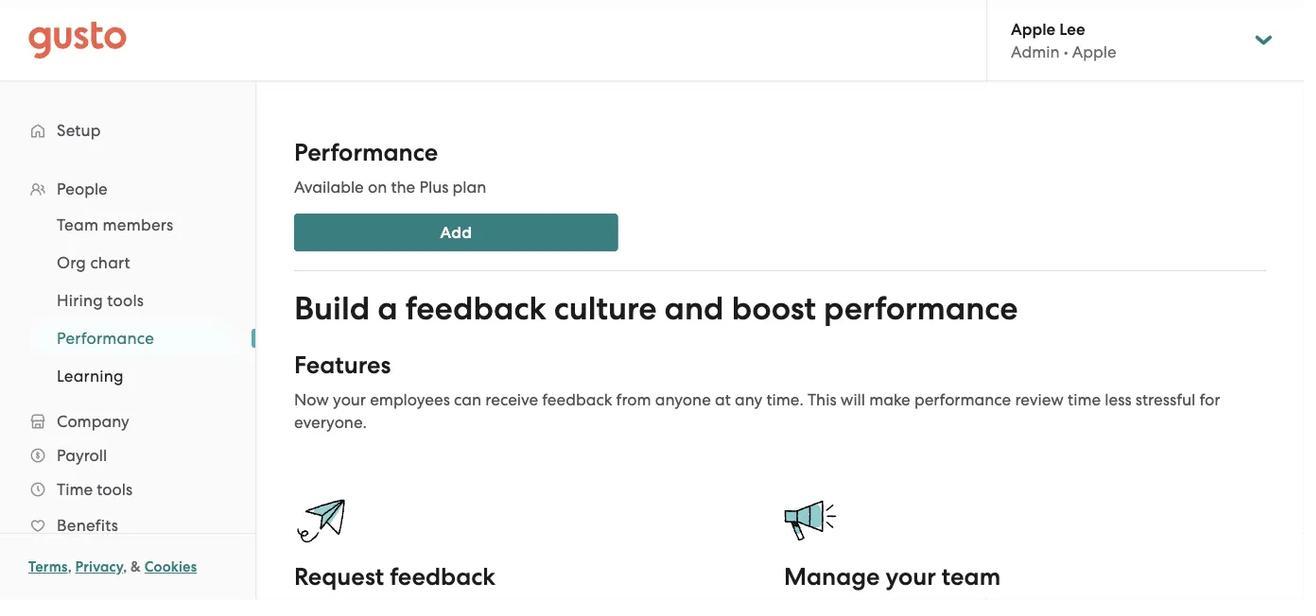 Task type: locate. For each thing, give the bounding box(es) containing it.
can
[[454, 391, 482, 410]]

time
[[57, 481, 93, 499]]

apple up admin
[[1011, 19, 1056, 39]]

, left the &
[[123, 559, 127, 576]]

gusto navigation element
[[0, 81, 255, 601]]

1 vertical spatial performance
[[915, 391, 1011, 410]]

members
[[103, 216, 173, 235]]

company
[[57, 412, 129, 431]]

setup link
[[19, 114, 236, 148]]

less
[[1105, 391, 1132, 410]]

performance down the hiring tools
[[57, 329, 154, 348]]

available on the plus plan
[[294, 178, 486, 197]]

tools down payroll dropdown button on the left of the page
[[97, 481, 133, 499]]

chart
[[90, 253, 130, 272]]

features
[[294, 351, 391, 380]]

payroll
[[57, 446, 107, 465]]

1 vertical spatial your
[[886, 563, 936, 592]]

tools for hiring tools
[[107, 291, 144, 310]]

this
[[808, 391, 837, 410]]

•
[[1064, 42, 1068, 61]]

team
[[942, 563, 1001, 592]]

tools up the 'performance' link
[[107, 291, 144, 310]]

at
[[715, 391, 731, 410]]

0 vertical spatial your
[[333, 391, 366, 410]]

1 vertical spatial performance
[[57, 329, 154, 348]]

the
[[391, 178, 415, 197]]

list containing people
[[0, 172, 255, 601]]

0 vertical spatial apple
[[1011, 19, 1056, 39]]

0 horizontal spatial performance
[[57, 329, 154, 348]]

0 horizontal spatial your
[[333, 391, 366, 410]]

performance inside the 'performance' link
[[57, 329, 154, 348]]

, left privacy link
[[68, 559, 72, 576]]

your
[[333, 391, 366, 410], [886, 563, 936, 592]]

manage
[[784, 563, 880, 592]]

benefits link
[[19, 509, 236, 543]]

0 vertical spatial performance
[[294, 139, 438, 167]]

stressful
[[1136, 391, 1196, 410]]

tools inside 'dropdown button'
[[97, 481, 133, 499]]

your inside now your employees can receive feedback from anyone at any time. this will make performance review time less stressful for everyone.
[[333, 391, 366, 410]]

add button
[[294, 214, 618, 252]]

your up everyone.
[[333, 391, 366, 410]]

benefits
[[57, 516, 118, 535]]

apple
[[1011, 19, 1056, 39], [1072, 42, 1117, 61]]

your for manage
[[886, 563, 936, 592]]

performance up on
[[294, 139, 438, 167]]

anyone
[[655, 391, 711, 410]]

1 horizontal spatial ,
[[123, 559, 127, 576]]

people
[[57, 180, 108, 199]]

performance
[[824, 290, 1018, 328], [915, 391, 1011, 410]]

time tools button
[[19, 473, 236, 507]]

apple right •
[[1072, 42, 1117, 61]]

your left team
[[886, 563, 936, 592]]

0 vertical spatial tools
[[107, 291, 144, 310]]

2 vertical spatial feedback
[[390, 563, 496, 592]]

,
[[68, 559, 72, 576], [123, 559, 127, 576]]

list
[[0, 172, 255, 601], [0, 206, 255, 395]]

hiring tools
[[57, 291, 144, 310]]

1 list from the top
[[0, 172, 255, 601]]

employees
[[370, 391, 450, 410]]

0 vertical spatial feedback
[[406, 290, 546, 328]]

1 horizontal spatial your
[[886, 563, 936, 592]]

0 horizontal spatial apple
[[1011, 19, 1056, 39]]

tools
[[107, 291, 144, 310], [97, 481, 133, 499]]

add
[[440, 223, 472, 242]]

2 list from the top
[[0, 206, 255, 395]]

1 horizontal spatial apple
[[1072, 42, 1117, 61]]

from
[[616, 391, 651, 410]]

1 vertical spatial feedback
[[542, 391, 612, 410]]

1 vertical spatial apple
[[1072, 42, 1117, 61]]

setup
[[57, 121, 101, 140]]

manage your team
[[784, 563, 1001, 592]]

feedback
[[406, 290, 546, 328], [542, 391, 612, 410], [390, 563, 496, 592]]

performance
[[294, 139, 438, 167], [57, 329, 154, 348]]

cookies button
[[144, 556, 197, 579]]

team
[[57, 216, 99, 235]]

your for now
[[333, 391, 366, 410]]

1 vertical spatial tools
[[97, 481, 133, 499]]

0 horizontal spatial ,
[[68, 559, 72, 576]]

time.
[[767, 391, 804, 410]]



Task type: describe. For each thing, give the bounding box(es) containing it.
plan
[[453, 178, 486, 197]]

tools for time tools
[[97, 481, 133, 499]]

performance link
[[34, 322, 236, 356]]

feedback inside now your employees can receive feedback from anyone at any time. this will make performance review time less stressful for everyone.
[[542, 391, 612, 410]]

plus
[[419, 178, 449, 197]]

learning link
[[34, 359, 236, 393]]

receive
[[486, 391, 538, 410]]

privacy
[[75, 559, 123, 576]]

time tools
[[57, 481, 133, 499]]

team members link
[[34, 208, 236, 242]]

for
[[1200, 391, 1221, 410]]

on
[[368, 178, 387, 197]]

0 vertical spatial performance
[[824, 290, 1018, 328]]

company button
[[19, 405, 236, 439]]

org
[[57, 253, 86, 272]]

team members
[[57, 216, 173, 235]]

learning
[[57, 367, 124, 386]]

privacy link
[[75, 559, 123, 576]]

apple lee admin • apple
[[1011, 19, 1117, 61]]

admin
[[1011, 42, 1060, 61]]

lee
[[1060, 19, 1085, 39]]

a
[[378, 290, 398, 328]]

make
[[869, 391, 911, 410]]

people button
[[19, 172, 236, 206]]

build
[[294, 290, 370, 328]]

everyone.
[[294, 413, 367, 432]]

2 , from the left
[[123, 559, 127, 576]]

now
[[294, 391, 329, 410]]

boost
[[732, 290, 816, 328]]

terms
[[28, 559, 68, 576]]

available
[[294, 178, 364, 197]]

will
[[841, 391, 865, 410]]

1 horizontal spatial performance
[[294, 139, 438, 167]]

&
[[131, 559, 141, 576]]

org chart link
[[34, 246, 236, 280]]

org chart
[[57, 253, 130, 272]]

now your employees can receive feedback from anyone at any time. this will make performance review time less stressful for everyone.
[[294, 391, 1221, 432]]

review
[[1015, 391, 1064, 410]]

cookies
[[144, 559, 197, 576]]

request
[[294, 563, 384, 592]]

list containing team members
[[0, 206, 255, 395]]

culture
[[554, 290, 657, 328]]

time
[[1068, 391, 1101, 410]]

performance inside now your employees can receive feedback from anyone at any time. this will make performance review time less stressful for everyone.
[[915, 391, 1011, 410]]

any
[[735, 391, 763, 410]]

payroll button
[[19, 439, 236, 473]]

hiring tools link
[[34, 284, 236, 318]]

terms , privacy , & cookies
[[28, 559, 197, 576]]

1 , from the left
[[68, 559, 72, 576]]

request feedback
[[294, 563, 496, 592]]

terms link
[[28, 559, 68, 576]]

build a feedback culture and boost performance
[[294, 290, 1018, 328]]

and
[[665, 290, 724, 328]]

hiring
[[57, 291, 103, 310]]

home image
[[28, 21, 127, 59]]



Task type: vqa. For each thing, say whether or not it's contained in the screenshot.
Benefits at bottom
yes



